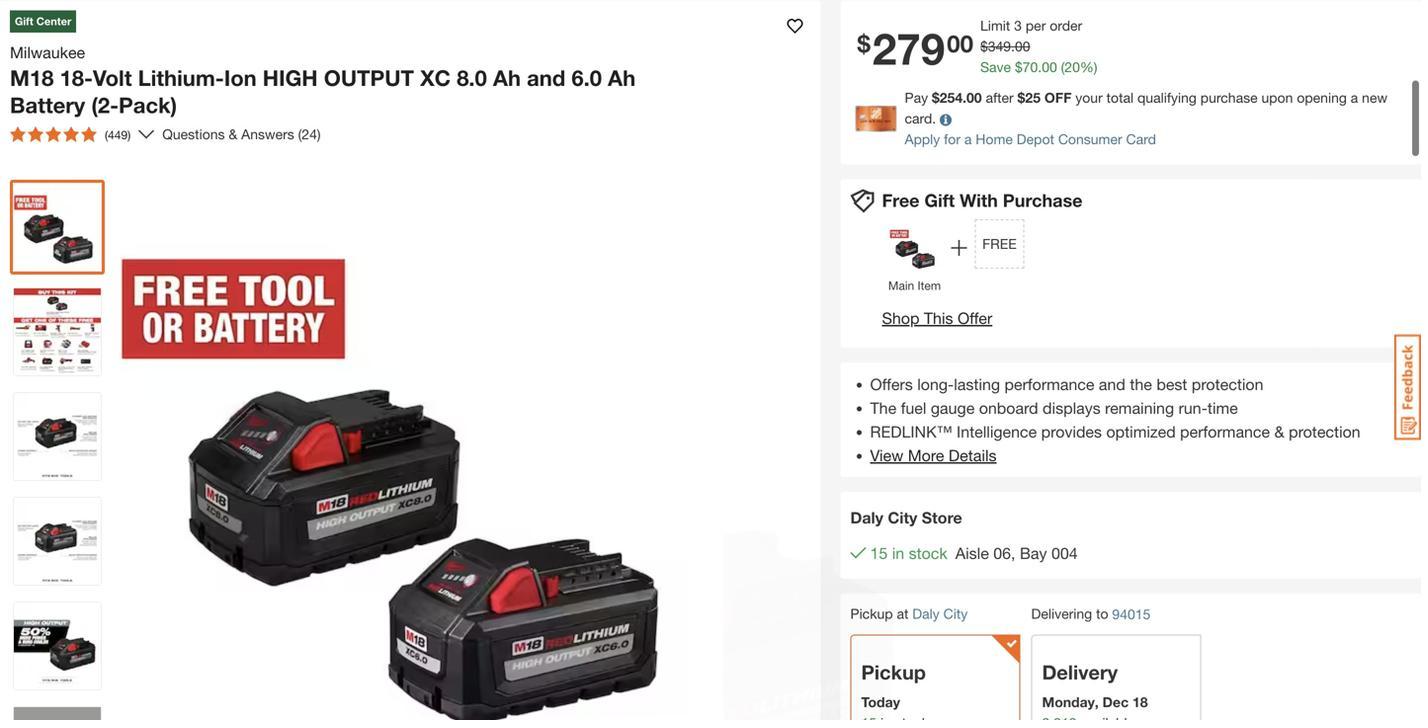 Task type: locate. For each thing, give the bounding box(es) containing it.
opening
[[1297, 87, 1347, 103]]

0 horizontal spatial ah
[[493, 64, 521, 90]]

1 vertical spatial gift
[[925, 187, 955, 208]]

2 horizontal spatial 00
[[1042, 56, 1057, 72]]

time
[[1208, 396, 1238, 415]]

milwaukee power tool batteries 48 11 1868 1d.4 image
[[14, 602, 101, 689]]

1 horizontal spatial a
[[1351, 87, 1358, 103]]

(2-
[[91, 91, 119, 118]]

pickup up 'today'
[[861, 658, 926, 682]]

gift left 'center'
[[15, 14, 33, 27]]

view
[[870, 443, 904, 462]]

purchase
[[1201, 87, 1258, 103]]

. left the (
[[1038, 56, 1042, 72]]

8.0
[[457, 64, 487, 90]]

0 vertical spatial and
[[527, 64, 566, 90]]

order
[[1050, 14, 1083, 31]]

0 vertical spatial protection
[[1192, 372, 1264, 391]]

$ right the after
[[1018, 87, 1025, 103]]

1 vertical spatial pickup
[[861, 658, 926, 682]]

1 vertical spatial city
[[944, 603, 968, 619]]

pickup
[[851, 603, 893, 619], [861, 658, 926, 682]]

performance down time in the bottom right of the page
[[1180, 420, 1270, 439]]

delivering
[[1031, 603, 1092, 619]]

0 vertical spatial pickup
[[851, 603, 893, 619]]

gift right free on the top of the page
[[925, 187, 955, 208]]

5 stars image
[[10, 126, 97, 142]]

0 vertical spatial city
[[888, 506, 918, 525]]

store
[[922, 506, 962, 525]]

0 horizontal spatial a
[[965, 128, 972, 144]]

254.00
[[940, 87, 982, 103]]

shop
[[882, 306, 920, 325]]

a
[[1351, 87, 1358, 103], [965, 128, 972, 144]]

aisle 06, bay 004
[[956, 541, 1078, 560]]

gift center
[[15, 14, 71, 27]]

daly up 15
[[851, 506, 884, 525]]

lasting
[[954, 372, 1000, 391]]

(24)
[[298, 126, 321, 142]]

0 vertical spatial &
[[229, 126, 237, 142]]

long-
[[918, 372, 954, 391]]

center
[[36, 14, 71, 27]]

00 left the (
[[1042, 56, 1057, 72]]

for
[[944, 128, 961, 144]]

protection up time in the bottom right of the page
[[1192, 372, 1264, 391]]

protection left feedback link image
[[1289, 420, 1361, 439]]

0 horizontal spatial and
[[527, 64, 566, 90]]

0 vertical spatial a
[[1351, 87, 1358, 103]]

delivery monday, dec 18
[[1042, 658, 1148, 708]]

1 horizontal spatial and
[[1099, 372, 1126, 391]]

limit
[[981, 14, 1011, 31]]

349
[[988, 35, 1011, 52]]

&
[[229, 126, 237, 142], [1275, 420, 1285, 439]]

1 horizontal spatial performance
[[1180, 420, 1270, 439]]

$ 279 00 limit 3 per order $ 349 . 00 save $ 70 . 00 ( 20 %)
[[858, 14, 1098, 72]]

pickup left at
[[851, 603, 893, 619]]

delivery
[[1042, 658, 1118, 682]]

1 horizontal spatial &
[[1275, 420, 1285, 439]]

gift
[[15, 14, 33, 27], [925, 187, 955, 208]]

pickup today
[[861, 658, 926, 708]]

. down 3
[[1011, 35, 1015, 52]]

performance up displays
[[1005, 372, 1095, 391]]

item
[[918, 276, 941, 290]]

0 horizontal spatial performance
[[1005, 372, 1095, 391]]

city right at
[[944, 603, 968, 619]]

protection
[[1192, 372, 1264, 391], [1289, 420, 1361, 439]]

optimized
[[1107, 420, 1176, 439]]

279
[[873, 19, 945, 71]]

25
[[1025, 87, 1041, 103]]

1 horizontal spatial city
[[944, 603, 968, 619]]

1 vertical spatial and
[[1099, 372, 1126, 391]]

milwaukee power tool batteries 48 11 1868 40.2 image
[[14, 393, 101, 480]]

ah right 6.0
[[608, 64, 636, 90]]

performance
[[1005, 372, 1095, 391], [1180, 420, 1270, 439]]

18-
[[60, 64, 93, 90]]

1 vertical spatial a
[[965, 128, 972, 144]]

0 horizontal spatial protection
[[1192, 372, 1264, 391]]

free gift with purchase
[[882, 187, 1083, 208]]

city up the in
[[888, 506, 918, 525]]

pack)
[[119, 91, 177, 118]]

0 horizontal spatial .
[[1011, 35, 1015, 52]]

total
[[1107, 87, 1134, 103]]

battery
[[10, 91, 85, 118]]

.
[[1011, 35, 1015, 52], [1038, 56, 1042, 72]]

questions
[[162, 126, 225, 142]]

00 down 3
[[1015, 35, 1031, 52]]

milwaukee power tool batteries 48 11 1868 e1.1 image
[[14, 288, 101, 375]]

free
[[882, 187, 920, 208]]

qualifying
[[1138, 87, 1197, 103]]

monday,
[[1042, 691, 1099, 708]]

0 horizontal spatial gift
[[15, 14, 33, 27]]

stock
[[909, 541, 948, 560]]

city
[[888, 506, 918, 525], [944, 603, 968, 619]]

and left 6.0
[[527, 64, 566, 90]]

and left the at bottom
[[1099, 372, 1126, 391]]

a left new
[[1351, 87, 1358, 103]]

1 vertical spatial daly
[[913, 603, 940, 619]]

intelligence
[[957, 420, 1037, 439]]

a right for
[[965, 128, 972, 144]]

%)
[[1080, 56, 1098, 72]]

delivering to 94015
[[1031, 603, 1151, 620]]

00 left limit
[[947, 26, 974, 55]]

3
[[1014, 14, 1022, 31]]

1 vertical spatial &
[[1275, 420, 1285, 439]]

card
[[1126, 128, 1156, 144]]

20
[[1065, 56, 1080, 72]]

apply now image
[[856, 103, 905, 129]]

milwaukee link
[[10, 40, 93, 64]]

your
[[1076, 87, 1103, 103]]

(449)
[[105, 128, 131, 141]]

94015 link
[[1112, 602, 1151, 622]]

daly
[[851, 506, 884, 525], [913, 603, 940, 619]]

your total qualifying purchase upon opening a new card.
[[905, 87, 1388, 124]]

1 vertical spatial protection
[[1289, 420, 1361, 439]]

at
[[897, 603, 909, 619]]

0 horizontal spatial daly
[[851, 506, 884, 525]]

0 vertical spatial daly
[[851, 506, 884, 525]]

and
[[527, 64, 566, 90], [1099, 372, 1126, 391]]

promotion image image
[[890, 221, 940, 270]]

daly right at
[[913, 603, 940, 619]]

1 vertical spatial .
[[1038, 56, 1042, 72]]

provides
[[1042, 420, 1102, 439]]

1 horizontal spatial 00
[[1015, 35, 1031, 52]]

1 horizontal spatial ah
[[608, 64, 636, 90]]

ah right 8.0
[[493, 64, 521, 90]]



Task type: vqa. For each thing, say whether or not it's contained in the screenshot.
Gift
yes



Task type: describe. For each thing, give the bounding box(es) containing it.
this
[[924, 306, 953, 325]]

004
[[1052, 541, 1078, 560]]

gauge
[[931, 396, 975, 415]]

offers
[[870, 372, 913, 391]]

70
[[1023, 56, 1038, 72]]

answers
[[241, 126, 294, 142]]

free
[[983, 233, 1017, 249]]

offers long-lasting performance and the best protection the fuel gauge onboard displays remaining run-time redlink™ intelligence provides optimized performance & protection view more details
[[870, 372, 1361, 462]]

volt
[[93, 64, 132, 90]]

best
[[1157, 372, 1188, 391]]

06,
[[994, 541, 1016, 560]]

2 ah from the left
[[608, 64, 636, 90]]

with
[[960, 187, 998, 208]]

home
[[976, 128, 1013, 144]]

save
[[981, 56, 1011, 72]]

output
[[324, 64, 414, 90]]

$ right save on the right of the page
[[1015, 56, 1023, 72]]

1 vertical spatial performance
[[1180, 420, 1270, 439]]

offer
[[958, 306, 993, 325]]

0 horizontal spatial 00
[[947, 26, 974, 55]]

view more details link
[[870, 443, 997, 462]]

the
[[1130, 372, 1152, 391]]

feedback link image
[[1395, 334, 1421, 441]]

pay $ 254.00 after $ 25 off
[[905, 87, 1072, 103]]

main
[[889, 276, 915, 290]]

(449) button
[[2, 118, 139, 150]]

pickup for pickup at daly city
[[851, 603, 893, 619]]

18
[[1133, 691, 1148, 708]]

pay
[[905, 87, 928, 103]]

the
[[870, 396, 897, 415]]

milwaukee
[[10, 43, 85, 61]]

card.
[[905, 107, 936, 124]]

questions & answers (24)
[[162, 126, 321, 142]]

and inside offers long-lasting performance and the best protection the fuel gauge onboard displays remaining run-time redlink™ intelligence provides optimized performance & protection view more details
[[1099, 372, 1126, 391]]

redlink™
[[870, 420, 953, 439]]

info image
[[940, 111, 952, 123]]

aisle
[[956, 541, 989, 560]]

& inside offers long-lasting performance and the best protection the fuel gauge onboard displays remaining run-time redlink™ intelligence provides optimized performance & protection view more details
[[1275, 420, 1285, 439]]

details
[[949, 443, 997, 462]]

ion
[[224, 64, 257, 90]]

0 horizontal spatial city
[[888, 506, 918, 525]]

onboard
[[979, 396, 1039, 415]]

consumer
[[1058, 128, 1123, 144]]

m18
[[10, 64, 54, 90]]

apply for a home depot consumer card
[[905, 128, 1156, 144]]

pickup at daly city
[[851, 603, 968, 619]]

milwaukee power tool batteries 48 11 1868 a0.3 image
[[14, 498, 101, 585]]

dec
[[1103, 691, 1129, 708]]

1 horizontal spatial gift
[[925, 187, 955, 208]]

94015
[[1112, 604, 1151, 620]]

after
[[986, 87, 1014, 103]]

(449) link
[[2, 118, 154, 150]]

fuel
[[901, 396, 927, 415]]

and inside the milwaukee m18 18-volt lithium-ion high output xc 8.0 ah and 6.0 ah battery (2-pack)
[[527, 64, 566, 90]]

lithium-
[[138, 64, 224, 90]]

run-
[[1179, 396, 1208, 415]]

daly city store
[[851, 506, 962, 525]]

1 horizontal spatial daly
[[913, 603, 940, 619]]

$ left 279 at top right
[[858, 26, 871, 55]]

1 horizontal spatial .
[[1038, 56, 1042, 72]]

in
[[892, 541, 905, 560]]

15
[[870, 541, 888, 560]]

new
[[1362, 87, 1388, 103]]

15 in stock
[[870, 541, 948, 560]]

off
[[1045, 87, 1072, 103]]

milwaukee power tool batteries 48 11 1868 64.0 image
[[14, 183, 101, 270]]

0 vertical spatial gift
[[15, 14, 33, 27]]

to
[[1096, 603, 1109, 619]]

0 vertical spatial .
[[1011, 35, 1015, 52]]

depot
[[1017, 128, 1055, 144]]

(
[[1061, 56, 1065, 72]]

apply
[[905, 128, 940, 144]]

per
[[1026, 14, 1046, 31]]

xc
[[420, 64, 451, 90]]

main item
[[889, 276, 941, 290]]

shop this offer
[[882, 306, 993, 325]]

displays
[[1043, 396, 1101, 415]]

bay
[[1020, 541, 1047, 560]]

today
[[861, 691, 900, 708]]

0 horizontal spatial &
[[229, 126, 237, 142]]

high
[[263, 64, 318, 90]]

purchase
[[1003, 187, 1083, 208]]

0 vertical spatial performance
[[1005, 372, 1095, 391]]

1 ah from the left
[[493, 64, 521, 90]]

6.0
[[572, 64, 602, 90]]

pickup for pickup today
[[861, 658, 926, 682]]

a inside your total qualifying purchase upon opening a new card.
[[1351, 87, 1358, 103]]

1 horizontal spatial protection
[[1289, 420, 1361, 439]]

daly city button
[[913, 603, 968, 619]]

$ down limit
[[981, 35, 988, 52]]

$ right pay
[[932, 87, 940, 103]]



